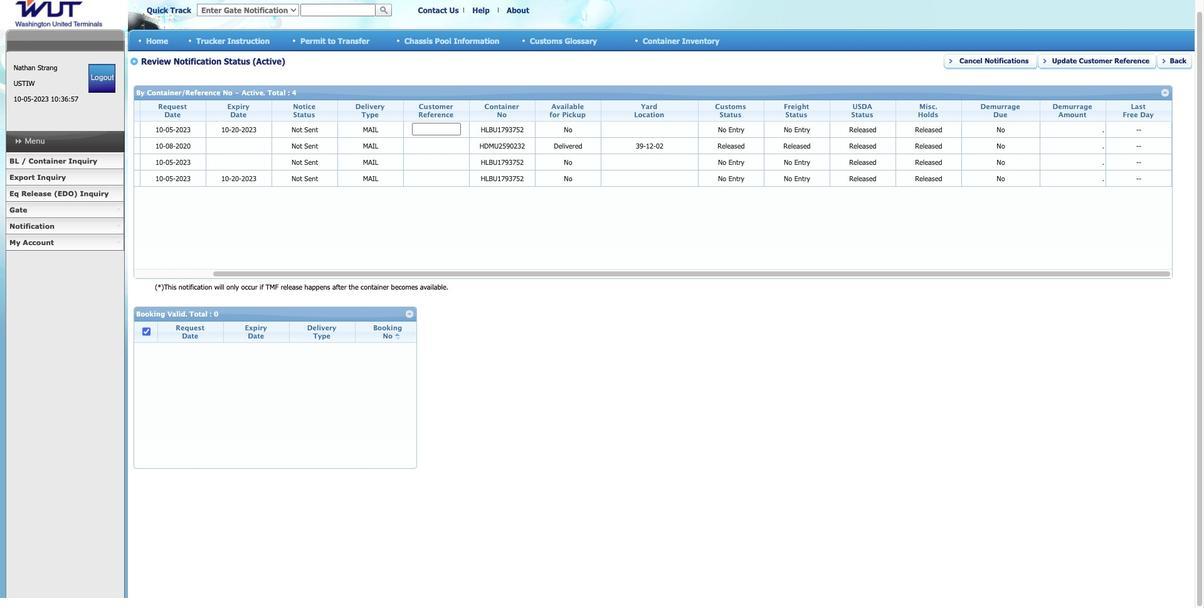 Task type: locate. For each thing, give the bounding box(es) containing it.
2023
[[34, 95, 49, 103]]

eq release (edo) inquiry
[[9, 190, 109, 198]]

contact us
[[418, 6, 459, 14]]

permit to transfer
[[301, 36, 370, 45]]

quick
[[147, 6, 168, 14]]

container left 'inventory'
[[643, 36, 680, 45]]

track
[[170, 6, 191, 14]]

None text field
[[301, 4, 376, 16]]

1 vertical spatial inquiry
[[37, 173, 66, 181]]

container
[[643, 36, 680, 45], [29, 157, 66, 165]]

0 vertical spatial inquiry
[[69, 157, 97, 165]]

/
[[21, 157, 26, 165]]

inquiry
[[69, 157, 97, 165], [37, 173, 66, 181], [80, 190, 109, 198]]

ustiw
[[14, 79, 35, 87]]

1 horizontal spatial container
[[643, 36, 680, 45]]

inquiry up export inquiry link
[[69, 157, 97, 165]]

bl / container inquiry
[[9, 157, 97, 165]]

release
[[21, 190, 52, 198]]

eq release (edo) inquiry link
[[6, 186, 124, 202]]

2 vertical spatial inquiry
[[80, 190, 109, 198]]

export inquiry link
[[6, 169, 124, 186]]

0 horizontal spatial container
[[29, 157, 66, 165]]

help link
[[473, 6, 490, 14]]

customs glossary
[[530, 36, 597, 45]]

inquiry down bl / container inquiry
[[37, 173, 66, 181]]

10:36:57
[[51, 95, 78, 103]]

bl
[[9, 157, 19, 165]]

1 vertical spatial container
[[29, 157, 66, 165]]

strang
[[38, 63, 57, 72]]

nathan strang
[[14, 63, 57, 72]]

quick track
[[147, 6, 191, 14]]

inventory
[[682, 36, 720, 45]]

instruction
[[228, 36, 270, 45]]

contact us link
[[418, 6, 459, 14]]

inquiry right the (edo)
[[80, 190, 109, 198]]

container up "export inquiry"
[[29, 157, 66, 165]]

glossary
[[565, 36, 597, 45]]



Task type: vqa. For each thing, say whether or not it's contained in the screenshot.
17:05:19
no



Task type: describe. For each thing, give the bounding box(es) containing it.
inquiry for (edo)
[[80, 190, 109, 198]]

inquiry for container
[[69, 157, 97, 165]]

bl / container inquiry link
[[6, 153, 124, 169]]

chassis
[[405, 36, 433, 45]]

notification link
[[6, 218, 124, 235]]

my account
[[9, 238, 54, 247]]

container inventory
[[643, 36, 720, 45]]

help
[[473, 6, 490, 14]]

trucker instruction
[[196, 36, 270, 45]]

about
[[507, 6, 530, 14]]

0 vertical spatial container
[[643, 36, 680, 45]]

10-05-2023 10:36:57
[[14, 95, 78, 103]]

nathan
[[14, 63, 35, 72]]

chassis pool information
[[405, 36, 500, 45]]

contact
[[418, 6, 447, 14]]

gate link
[[6, 202, 124, 218]]

to
[[328, 36, 336, 45]]

home
[[146, 36, 168, 45]]

container inside bl / container inquiry link
[[29, 157, 66, 165]]

account
[[23, 238, 54, 247]]

transfer
[[338, 36, 370, 45]]

my
[[9, 238, 20, 247]]

login image
[[89, 64, 116, 93]]

about link
[[507, 6, 530, 14]]

information
[[454, 36, 500, 45]]

10-
[[14, 95, 24, 103]]

trucker
[[196, 36, 225, 45]]

(edo)
[[54, 190, 78, 198]]

permit
[[301, 36, 326, 45]]

notification
[[9, 222, 55, 230]]

export
[[9, 173, 35, 181]]

us
[[450, 6, 459, 14]]

my account link
[[6, 235, 124, 251]]

eq
[[9, 190, 19, 198]]

pool
[[435, 36, 452, 45]]

gate
[[9, 206, 27, 214]]

05-
[[24, 95, 34, 103]]

export inquiry
[[9, 173, 66, 181]]

customs
[[530, 36, 563, 45]]



